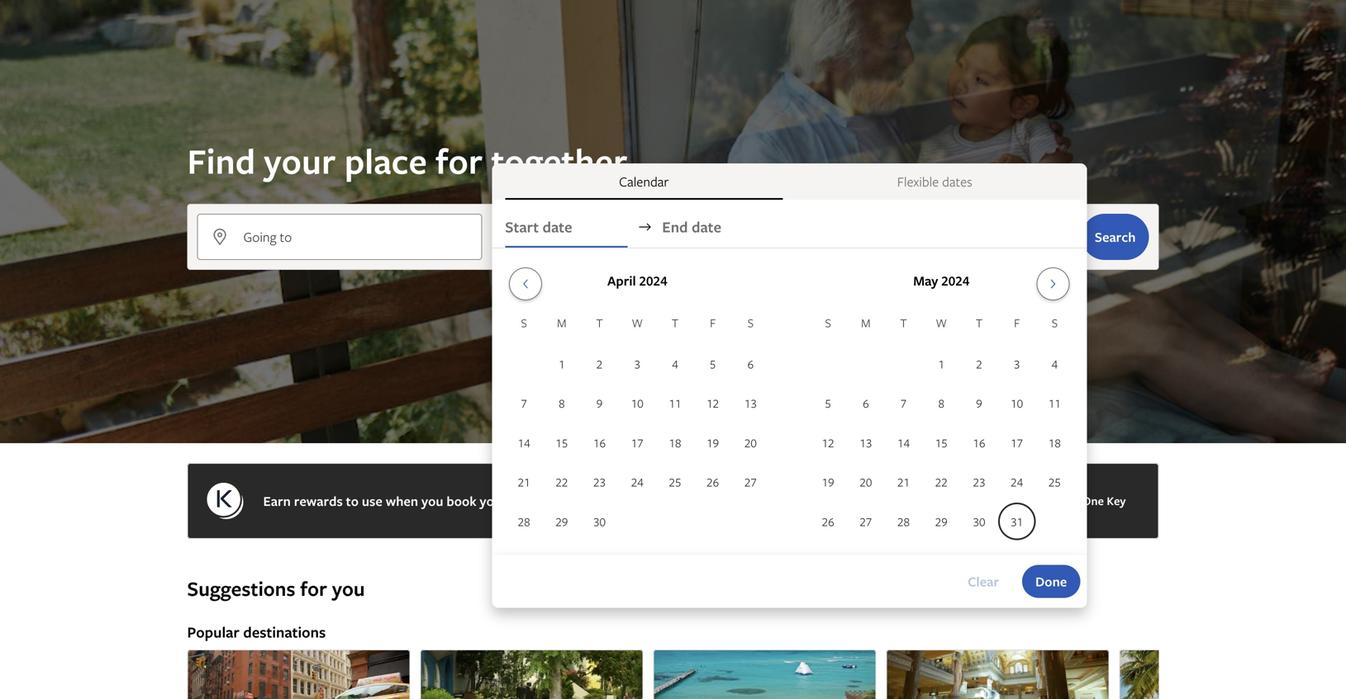 Task type: vqa. For each thing, say whether or not it's contained in the screenshot.
the Share image at the top right
no



Task type: locate. For each thing, give the bounding box(es) containing it.
1 4 from the left
[[672, 356, 678, 372]]

0 horizontal spatial 2
[[596, 356, 603, 372]]

1 horizontal spatial for
[[436, 138, 483, 185]]

0 horizontal spatial 2 button
[[581, 345, 618, 383]]

1 vertical spatial 26
[[822, 514, 834, 530]]

f inside april 2024 element
[[710, 315, 716, 331]]

1 8 from the left
[[559, 396, 565, 412]]

21 inside may 2024 element
[[897, 475, 910, 490]]

6
[[747, 356, 754, 372], [863, 396, 869, 412]]

2 16 from the left
[[973, 435, 985, 451]]

2 25 button from the left
[[1036, 464, 1074, 501]]

0 horizontal spatial 21
[[518, 475, 530, 490]]

2 25 from the left
[[1048, 475, 1061, 490]]

29 left 31
[[935, 514, 948, 530]]

26
[[707, 475, 719, 490], [822, 514, 834, 530]]

13 button
[[732, 385, 769, 423], [847, 424, 885, 462]]

1 horizontal spatial 28 button
[[885, 503, 922, 541]]

1 10 from the left
[[631, 396, 643, 412]]

1 25 from the left
[[669, 475, 681, 490]]

1 horizontal spatial 3
[[1014, 356, 1020, 372]]

1 horizontal spatial 16 button
[[960, 424, 998, 462]]

2 10 from the left
[[1011, 396, 1023, 412]]

12 button
[[694, 385, 732, 423], [809, 424, 847, 462]]

9 inside may 2024 element
[[976, 396, 982, 412]]

1 11 from the left
[[669, 396, 681, 412]]

1 date from the left
[[542, 217, 572, 237]]

earn
[[263, 492, 291, 511]]

11 for 1st 11 button
[[669, 396, 681, 412]]

0 horizontal spatial 10
[[631, 396, 643, 412]]

1 horizontal spatial 6 button
[[847, 385, 885, 423]]

16 button
[[581, 424, 618, 462], [960, 424, 998, 462]]

1 button
[[543, 345, 581, 383], [922, 345, 960, 383]]

1 m from the left
[[557, 315, 566, 331]]

1 21 from the left
[[518, 475, 530, 490]]

2 29 button from the left
[[922, 503, 960, 541]]

together
[[491, 138, 627, 185]]

24
[[631, 475, 643, 490], [1011, 475, 1023, 490]]

calendar link
[[505, 164, 783, 200]]

0 vertical spatial 27 button
[[732, 464, 769, 501]]

30 left 31
[[973, 514, 985, 530]]

4 button
[[656, 345, 694, 383], [1036, 345, 1074, 383]]

2 11 from the left
[[1048, 396, 1061, 412]]

your right the find on the left top of page
[[264, 138, 336, 185]]

w inside april 2024 element
[[632, 315, 643, 331]]

24 up the vrbo,
[[631, 475, 643, 490]]

23 inside april 2024 element
[[593, 475, 606, 490]]

1 7 from the left
[[521, 396, 527, 412]]

23 for 23 button in the april 2024 element
[[593, 475, 606, 490]]

22 for 2nd "22" button
[[935, 475, 948, 490]]

3 inside may 2024 element
[[1014, 356, 1020, 372]]

5
[[710, 356, 716, 372], [825, 396, 831, 412]]

1 horizontal spatial 14 button
[[885, 424, 922, 462]]

27 inside may 2024 element
[[860, 514, 872, 530]]

1 horizontal spatial 25
[[1048, 475, 1061, 490]]

4
[[672, 356, 678, 372], [1052, 356, 1058, 372]]

25 button left and
[[656, 464, 694, 501]]

1 vertical spatial 13 button
[[847, 424, 885, 462]]

1 18 from the left
[[669, 435, 681, 451]]

2 2024 from the left
[[941, 272, 969, 290]]

7 inside may 2024 element
[[900, 396, 907, 412]]

2 29 from the left
[[935, 514, 948, 530]]

1 horizontal spatial 14
[[897, 435, 910, 451]]

22 inside april 2024 element
[[556, 475, 568, 490]]

1 24 from the left
[[631, 475, 643, 490]]

22 inside may 2024 element
[[935, 475, 948, 490]]

5 inside april 2024 element
[[710, 356, 716, 372]]

24 button right the on on the left of the page
[[618, 464, 656, 501]]

2 1 button from the left
[[922, 345, 960, 383]]

m
[[557, 315, 566, 331], [861, 315, 871, 331]]

30 button left expedia, on the bottom
[[581, 503, 618, 541]]

for up the destinations
[[300, 576, 327, 603]]

w
[[632, 315, 643, 331], [936, 315, 947, 331]]

0 horizontal spatial 28 button
[[505, 503, 543, 541]]

tab list containing calendar
[[492, 164, 1087, 200]]

date
[[542, 217, 572, 237], [692, 217, 721, 237]]

1 horizontal spatial 18
[[1048, 435, 1061, 451]]

25 button up 31 button
[[1036, 464, 1074, 501]]

1 button for april
[[543, 345, 581, 383]]

date for end date
[[692, 217, 721, 237]]

1 for may
[[938, 356, 944, 372]]

3 button for may 2024
[[998, 345, 1036, 383]]

book
[[447, 492, 476, 511]]

1 4 button from the left
[[656, 345, 694, 383]]

1 horizontal spatial 21
[[897, 475, 910, 490]]

0 horizontal spatial 20 button
[[732, 424, 769, 462]]

2024
[[639, 272, 667, 290], [941, 272, 969, 290]]

0 vertical spatial 12 button
[[694, 385, 732, 423]]

1 vertical spatial 5
[[825, 396, 831, 412]]

1 horizontal spatial 2024
[[941, 272, 969, 290]]

1 inside april 2024 element
[[559, 356, 565, 372]]

0 horizontal spatial 24
[[631, 475, 643, 490]]

0 horizontal spatial 2024
[[639, 272, 667, 290]]

15 inside may 2024 element
[[935, 435, 948, 451]]

30 for 1st 30 button from left
[[593, 514, 606, 530]]

17 inside april 2024 element
[[631, 435, 643, 451]]

1 3 button from the left
[[618, 345, 656, 383]]

date right start
[[542, 217, 572, 237]]

0 horizontal spatial 15
[[556, 435, 568, 451]]

1 horizontal spatial 26
[[822, 514, 834, 530]]

0 vertical spatial 19
[[707, 435, 719, 451]]

25 inside april 2024 element
[[669, 475, 681, 490]]

24 up 31
[[1011, 475, 1023, 490]]

5 inside may 2024 element
[[825, 396, 831, 412]]

s
[[521, 315, 527, 331], [748, 315, 754, 331], [825, 315, 831, 331], [1052, 315, 1058, 331]]

1 1 button from the left
[[543, 345, 581, 383]]

0 vertical spatial 6
[[747, 356, 754, 372]]

2024 right april on the top left of page
[[639, 272, 667, 290]]

23 inside may 2024 element
[[973, 475, 985, 490]]

1 horizontal spatial 28
[[897, 514, 910, 530]]

1 16 from the left
[[593, 435, 606, 451]]

1 vertical spatial 27 button
[[847, 503, 885, 541]]

for right place
[[436, 138, 483, 185]]

0 horizontal spatial 30
[[593, 514, 606, 530]]

1
[[559, 356, 565, 372], [938, 356, 944, 372]]

1 horizontal spatial 18 button
[[1036, 424, 1074, 462]]

1 10 button from the left
[[618, 385, 656, 423]]

24 button up 31 button
[[998, 464, 1036, 501]]

0 horizontal spatial 18
[[669, 435, 681, 451]]

20 inside april 2024 element
[[744, 435, 757, 451]]

2 16 button from the left
[[960, 424, 998, 462]]

f inside may 2024 element
[[1014, 315, 1020, 331]]

1 28 button from the left
[[505, 503, 543, 541]]

2024 right the may
[[941, 272, 969, 290]]

30 inside may 2024 element
[[973, 514, 985, 530]]

2 23 from the left
[[973, 475, 985, 490]]

1 horizontal spatial 12
[[822, 435, 834, 451]]

8 for first 8 button from right
[[938, 396, 944, 412]]

2 8 from the left
[[938, 396, 944, 412]]

14 button
[[505, 424, 543, 462], [885, 424, 922, 462]]

1 15 from the left
[[556, 435, 568, 451]]

date for start date
[[542, 217, 572, 237]]

2 22 from the left
[[935, 475, 948, 490]]

1 21 button from the left
[[505, 464, 543, 501]]

2 for may 2024
[[976, 356, 982, 372]]

2 7 from the left
[[900, 396, 907, 412]]

1 horizontal spatial 10
[[1011, 396, 1023, 412]]

26 button
[[694, 464, 732, 501], [809, 503, 847, 541]]

2 21 from the left
[[897, 475, 910, 490]]

1 horizontal spatial 6
[[863, 396, 869, 412]]

application
[[505, 261, 1074, 543]]

start date
[[505, 217, 572, 237]]

29 button left the on on the left of the page
[[543, 503, 581, 541]]

27
[[744, 475, 757, 490], [860, 514, 872, 530]]

1 horizontal spatial 20 button
[[847, 464, 885, 501]]

1 horizontal spatial you
[[421, 492, 443, 511]]

9 button
[[581, 385, 618, 423], [960, 385, 998, 423]]

26 inside april 2024 element
[[707, 475, 719, 490]]

1 horizontal spatial f
[[1014, 315, 1020, 331]]

3 for april 2024
[[634, 356, 640, 372]]

17 button inside april 2024 element
[[618, 424, 656, 462]]

17 button up 31 button
[[998, 424, 1036, 462]]

26 inside may 2024 element
[[822, 514, 834, 530]]

30 button left 31
[[960, 503, 998, 541]]

1 14 from the left
[[518, 435, 530, 451]]

8 button
[[543, 385, 581, 423], [922, 385, 960, 423]]

south beach featuring tropical scenes, general coastal views and a beach image
[[1119, 650, 1342, 700]]

0 vertical spatial you
[[421, 492, 443, 511]]

1 horizontal spatial 23
[[973, 475, 985, 490]]

w inside may 2024 element
[[936, 315, 947, 331]]

6 inside april 2024 element
[[747, 356, 754, 372]]

20 button
[[732, 424, 769, 462], [847, 464, 885, 501]]

1 30 button from the left
[[581, 503, 618, 541]]

2 3 button from the left
[[998, 345, 1036, 383]]

19 button up and
[[694, 424, 732, 462]]

0 horizontal spatial 15 button
[[543, 424, 581, 462]]

25 button
[[656, 464, 694, 501], [1036, 464, 1074, 501]]

25
[[669, 475, 681, 490], [1048, 475, 1061, 490]]

11 inside april 2024 element
[[669, 396, 681, 412]]

2 15 from the left
[[935, 435, 948, 451]]

1 horizontal spatial 5
[[825, 396, 831, 412]]

0 horizontal spatial 27
[[744, 475, 757, 490]]

2 24 button from the left
[[998, 464, 1036, 501]]

0 vertical spatial 5 button
[[694, 345, 732, 383]]

find your place for together
[[187, 138, 627, 185]]

2 28 from the left
[[897, 514, 910, 530]]

3 for may 2024
[[1014, 356, 1020, 372]]

30 for first 30 button from right
[[973, 514, 985, 530]]

7
[[521, 396, 527, 412], [900, 396, 907, 412]]

3 inside april 2024 element
[[634, 356, 640, 372]]

28
[[518, 514, 530, 530], [897, 514, 910, 530]]

29 button up the clear button
[[922, 503, 960, 541]]

1 horizontal spatial 17
[[1011, 435, 1023, 451]]

1 horizontal spatial 11
[[1048, 396, 1061, 412]]

30 down the on on the left of the page
[[593, 514, 606, 530]]

f for may 2024
[[1014, 315, 1020, 331]]

0 horizontal spatial 4 button
[[656, 345, 694, 383]]

11 inside may 2024 element
[[1048, 396, 1061, 412]]

1 vertical spatial 20
[[860, 475, 872, 490]]

1 17 from the left
[[631, 435, 643, 451]]

6 button
[[732, 345, 769, 383], [847, 385, 885, 423]]

1 horizontal spatial 9 button
[[960, 385, 998, 423]]

0 horizontal spatial 10 button
[[618, 385, 656, 423]]

2 2 from the left
[[976, 356, 982, 372]]

23
[[593, 475, 606, 490], [973, 475, 985, 490]]

1 8 button from the left
[[543, 385, 581, 423]]

2 button for may 2024
[[960, 345, 998, 383]]

8 inside april 2024 element
[[559, 396, 565, 412]]

29 inside april 2024 element
[[556, 514, 568, 530]]

1 2 from the left
[[596, 356, 603, 372]]

0 horizontal spatial 24 button
[[618, 464, 656, 501]]

10
[[631, 396, 643, 412], [1011, 396, 1023, 412]]

30 button
[[581, 503, 618, 541], [960, 503, 998, 541]]

0 horizontal spatial 22 button
[[543, 464, 581, 501]]

17 button up the vrbo,
[[618, 424, 656, 462]]

1 w from the left
[[632, 315, 643, 331]]

2 18 button from the left
[[1036, 424, 1074, 462]]

15
[[556, 435, 568, 451], [935, 435, 948, 451]]

previous month image
[[515, 278, 535, 291]]

cancun which includes a sandy beach, landscape views and general coastal views image
[[653, 650, 876, 700]]

6 inside may 2024 element
[[863, 396, 869, 412]]

24 button
[[618, 464, 656, 501], [998, 464, 1036, 501]]

0 horizontal spatial 18 button
[[656, 424, 694, 462]]

1 9 from the left
[[596, 396, 603, 412]]

1 horizontal spatial 22
[[935, 475, 948, 490]]

1 horizontal spatial 4 button
[[1036, 345, 1074, 383]]

2 9 from the left
[[976, 396, 982, 412]]

19
[[707, 435, 719, 451], [822, 475, 834, 490]]

1 17 button from the left
[[618, 424, 656, 462]]

17
[[631, 435, 643, 451], [1011, 435, 1023, 451]]

1 horizontal spatial 21 button
[[885, 464, 922, 501]]

10 inside april 2024 element
[[631, 396, 643, 412]]

17 inside may 2024 element
[[1011, 435, 1023, 451]]

29 down getaway
[[556, 514, 568, 530]]

end date
[[662, 217, 721, 237]]

1 3 from the left
[[634, 356, 640, 372]]

2 11 button from the left
[[1036, 385, 1074, 423]]

13 inside april 2024 element
[[744, 396, 757, 412]]

5 button
[[694, 345, 732, 383], [809, 385, 847, 423]]

2 2 button from the left
[[960, 345, 998, 383]]

1 7 button from the left
[[505, 385, 543, 423]]

1 inside may 2024 element
[[938, 356, 944, 372]]

1 23 button from the left
[[581, 464, 618, 501]]

0 horizontal spatial 8 button
[[543, 385, 581, 423]]

2 for april 2024
[[596, 356, 603, 372]]

0 horizontal spatial 29
[[556, 514, 568, 530]]

17 up the vrbo,
[[631, 435, 643, 451]]

f
[[710, 315, 716, 331], [1014, 315, 1020, 331]]

19 button right hotels.com
[[809, 464, 847, 501]]

2 23 button from the left
[[960, 464, 998, 501]]

date right end
[[692, 217, 721, 237]]

2 21 button from the left
[[885, 464, 922, 501]]

0 horizontal spatial 11 button
[[656, 385, 694, 423]]

14 inside april 2024 element
[[518, 435, 530, 451]]

your left next
[[480, 492, 507, 511]]

8
[[559, 396, 565, 412], [938, 396, 944, 412]]

8 inside may 2024 element
[[938, 396, 944, 412]]

17 up 31
[[1011, 435, 1023, 451]]

2 7 button from the left
[[885, 385, 922, 423]]

0 horizontal spatial 6
[[747, 356, 754, 372]]

1 2 button from the left
[[581, 345, 618, 383]]

5 for the right 5 button
[[825, 396, 831, 412]]

20
[[744, 435, 757, 451], [860, 475, 872, 490]]

0 horizontal spatial 1 button
[[543, 345, 581, 383]]

2 s from the left
[[748, 315, 754, 331]]

21 for second 21 button from the right
[[518, 475, 530, 490]]

1 16 button from the left
[[581, 424, 618, 462]]

t
[[596, 315, 603, 331], [672, 315, 678, 331], [900, 315, 907, 331], [976, 315, 983, 331]]

april 2024 element
[[505, 314, 769, 543]]

13
[[744, 396, 757, 412], [860, 435, 872, 451]]

0 vertical spatial 13 button
[[732, 385, 769, 423]]

2 28 button from the left
[[885, 503, 922, 541]]

0 vertical spatial 26
[[707, 475, 719, 490]]

0 horizontal spatial 14
[[518, 435, 530, 451]]

1 horizontal spatial 30
[[973, 514, 985, 530]]

28 inside april 2024 element
[[518, 514, 530, 530]]

25 for first 25 button from right
[[1048, 475, 1061, 490]]

28 button
[[505, 503, 543, 541], [885, 503, 922, 541]]

1 28 from the left
[[518, 514, 530, 530]]

m for april 2024
[[557, 315, 566, 331]]

2 f from the left
[[1014, 315, 1020, 331]]

use
[[362, 492, 382, 511]]

1 30 from the left
[[593, 514, 606, 530]]

2 9 button from the left
[[960, 385, 998, 423]]

18
[[669, 435, 681, 451], [1048, 435, 1061, 451]]

2 30 from the left
[[973, 514, 985, 530]]

3 button
[[618, 345, 656, 383], [998, 345, 1036, 383]]

24 for 2nd '24' 'button' from right
[[631, 475, 643, 490]]

0 horizontal spatial 20
[[744, 435, 757, 451]]

0 horizontal spatial 29 button
[[543, 503, 581, 541]]

29 inside may 2024 element
[[935, 514, 948, 530]]

21 for 1st 21 button from right
[[897, 475, 910, 490]]

for
[[436, 138, 483, 185], [300, 576, 327, 603]]

12
[[707, 396, 719, 412], [822, 435, 834, 451]]

m inside april 2024 element
[[557, 315, 566, 331]]

0 horizontal spatial 8
[[559, 396, 565, 412]]

1 29 from the left
[[556, 514, 568, 530]]

21 inside april 2024 element
[[518, 475, 530, 490]]

1 14 button from the left
[[505, 424, 543, 462]]

3 button for april 2024
[[618, 345, 656, 383]]

1 horizontal spatial w
[[936, 315, 947, 331]]

2 17 button from the left
[[998, 424, 1036, 462]]

5 for left 5 button
[[710, 356, 716, 372]]

next month image
[[1043, 278, 1063, 291]]

1 22 from the left
[[556, 475, 568, 490]]

11 button
[[656, 385, 694, 423], [1036, 385, 1074, 423]]

29 for 1st 29 'button' from the left
[[556, 514, 568, 530]]

0 vertical spatial 26 button
[[694, 464, 732, 501]]

1 2024 from the left
[[639, 272, 667, 290]]

for inside wizard region
[[436, 138, 483, 185]]

31
[[1011, 514, 1023, 530]]

1 for april
[[559, 356, 565, 372]]

may 2024 element
[[809, 314, 1074, 543]]

on
[[592, 492, 608, 511]]

25 inside may 2024 element
[[1048, 475, 1061, 490]]

16 button inside april 2024 element
[[581, 424, 618, 462]]

27 inside april 2024 element
[[744, 475, 757, 490]]

15 inside april 2024 element
[[556, 435, 568, 451]]

1 vertical spatial 12
[[822, 435, 834, 451]]

2024 for may 2024
[[941, 272, 969, 290]]

2
[[596, 356, 603, 372], [976, 356, 982, 372]]

27 for the 27 button to the left
[[744, 475, 757, 490]]

1 23 from the left
[[593, 475, 606, 490]]

2 14 button from the left
[[885, 424, 922, 462]]

0 horizontal spatial 7 button
[[505, 385, 543, 423]]

w down "may 2024"
[[936, 315, 947, 331]]

1 horizontal spatial 16
[[973, 435, 985, 451]]

3
[[634, 356, 640, 372], [1014, 356, 1020, 372]]

14 for the 14 'button' inside the april 2024 element
[[518, 435, 530, 451]]

0 horizontal spatial 19
[[707, 435, 719, 451]]

18 button
[[656, 424, 694, 462], [1036, 424, 1074, 462]]

and
[[700, 492, 722, 511]]

2024 for april 2024
[[639, 272, 667, 290]]

2 17 from the left
[[1011, 435, 1023, 451]]

1 vertical spatial 5 button
[[809, 385, 847, 423]]

you
[[421, 492, 443, 511], [332, 576, 365, 603]]

1 f from the left
[[710, 315, 716, 331]]

2 date from the left
[[692, 217, 721, 237]]

0 vertical spatial 12
[[707, 396, 719, 412]]

7 button
[[505, 385, 543, 423], [885, 385, 922, 423]]

29
[[556, 514, 568, 530], [935, 514, 948, 530]]

22 button
[[543, 464, 581, 501], [922, 464, 960, 501]]

next
[[510, 492, 536, 511]]

1 horizontal spatial 12 button
[[809, 424, 847, 462]]

1 horizontal spatial 29 button
[[922, 503, 960, 541]]

14 inside may 2024 element
[[897, 435, 910, 451]]

w down april 2024
[[632, 315, 643, 331]]

1 horizontal spatial 20
[[860, 475, 872, 490]]

0 vertical spatial your
[[264, 138, 336, 185]]

21 button
[[505, 464, 543, 501], [885, 464, 922, 501]]

application containing april 2024
[[505, 261, 1074, 543]]

23 button
[[581, 464, 618, 501], [960, 464, 998, 501]]

1 horizontal spatial m
[[861, 315, 871, 331]]

1 horizontal spatial 4
[[1052, 356, 1058, 372]]

26 for the rightmost the 26 button
[[822, 514, 834, 530]]

your
[[264, 138, 336, 185], [480, 492, 507, 511]]

19 button
[[694, 424, 732, 462], [809, 464, 847, 501]]

0 horizontal spatial m
[[557, 315, 566, 331]]

28 inside may 2024 element
[[897, 514, 910, 530]]

30 inside april 2024 element
[[593, 514, 606, 530]]

0 horizontal spatial 7
[[521, 396, 527, 412]]

16
[[593, 435, 606, 451], [973, 435, 985, 451]]

0 horizontal spatial your
[[264, 138, 336, 185]]

3 s from the left
[[825, 315, 831, 331]]

2 4 from the left
[[1052, 356, 1058, 372]]

2 1 from the left
[[938, 356, 944, 372]]

18 inside may 2024 element
[[1048, 435, 1061, 451]]

20 inside may 2024 element
[[860, 475, 872, 490]]

21
[[518, 475, 530, 490], [897, 475, 910, 490]]

0 vertical spatial 19 button
[[694, 424, 732, 462]]

earn rewards to use when you book your next getaway on vrbo, expedia, and hotels.com
[[263, 492, 793, 511]]

9
[[596, 396, 603, 412], [976, 396, 982, 412]]

2 4 button from the left
[[1036, 345, 1074, 383]]

0 horizontal spatial 17 button
[[618, 424, 656, 462]]

1 horizontal spatial 2 button
[[960, 345, 998, 383]]

0 horizontal spatial 9 button
[[581, 385, 618, 423]]

22
[[556, 475, 568, 490], [935, 475, 948, 490]]

1 vertical spatial for
[[300, 576, 327, 603]]

1 horizontal spatial 3 button
[[998, 345, 1036, 383]]

2 24 from the left
[[1011, 475, 1023, 490]]

1 horizontal spatial 8
[[938, 396, 944, 412]]

1 horizontal spatial 13
[[860, 435, 872, 451]]

1 s from the left
[[521, 315, 527, 331]]

your inside wizard region
[[264, 138, 336, 185]]

14
[[518, 435, 530, 451], [897, 435, 910, 451]]

end
[[662, 217, 688, 237]]

0 horizontal spatial you
[[332, 576, 365, 603]]

m for may 2024
[[861, 315, 871, 331]]

when
[[386, 492, 418, 511]]

tab list
[[492, 164, 1087, 200]]



Task type: describe. For each thing, give the bounding box(es) containing it.
1 25 button from the left
[[656, 464, 694, 501]]

4 t from the left
[[976, 315, 983, 331]]

destinations
[[243, 623, 326, 643]]

4 s from the left
[[1052, 315, 1058, 331]]

w for may
[[936, 315, 947, 331]]

1 24 button from the left
[[618, 464, 656, 501]]

start date button
[[505, 207, 627, 248]]

dates
[[942, 173, 972, 191]]

4 for may 2024
[[1052, 356, 1058, 372]]

27 for the right the 27 button
[[860, 514, 872, 530]]

13 inside may 2024 element
[[860, 435, 872, 451]]

6 for bottom 6 "button"
[[863, 396, 869, 412]]

16 inside may 2024 element
[[973, 435, 985, 451]]

28 for 2nd 28 button from right
[[518, 514, 530, 530]]

12 inside april 2024 element
[[707, 396, 719, 412]]

search
[[1095, 228, 1136, 246]]

clear button
[[954, 566, 1012, 599]]

1 29 button from the left
[[543, 503, 581, 541]]

application inside wizard region
[[505, 261, 1074, 543]]

9 inside april 2024 element
[[596, 396, 603, 412]]

1 vertical spatial 19 button
[[809, 464, 847, 501]]

0 horizontal spatial 12 button
[[694, 385, 732, 423]]

1 9 button from the left
[[581, 385, 618, 423]]

soho - tribeca which includes street scenes and a city image
[[187, 650, 410, 700]]

georgetown - foggy bottom showing a house, a city and street scenes image
[[420, 650, 643, 700]]

1 vertical spatial 12 button
[[809, 424, 847, 462]]

0 vertical spatial 6 button
[[732, 345, 769, 383]]

2 30 button from the left
[[960, 503, 998, 541]]

16 inside april 2024 element
[[593, 435, 606, 451]]

20 for top 20 button
[[744, 435, 757, 451]]

recently viewed region
[[177, 549, 1169, 576]]

24 for 1st '24' 'button' from right
[[1011, 475, 1023, 490]]

26 for the leftmost the 26 button
[[707, 475, 719, 490]]

23 for 23 button in may 2024 element
[[973, 475, 985, 490]]

place
[[344, 138, 427, 185]]

wizard region
[[0, 0, 1346, 609]]

f for april 2024
[[710, 315, 716, 331]]

search button
[[1081, 214, 1149, 260]]

4 button for april 2024
[[656, 345, 694, 383]]

23 button inside may 2024 element
[[960, 464, 998, 501]]

april
[[607, 272, 636, 290]]

1 vertical spatial 6 button
[[847, 385, 885, 423]]

4 button for may 2024
[[1036, 345, 1074, 383]]

2 8 button from the left
[[922, 385, 960, 423]]

0 vertical spatial 20 button
[[732, 424, 769, 462]]

1 button for may
[[922, 345, 960, 383]]

w for april
[[632, 315, 643, 331]]

expedia,
[[647, 492, 697, 511]]

4 for april 2024
[[672, 356, 678, 372]]

hotels.com
[[725, 492, 793, 511]]

1 vertical spatial your
[[480, 492, 507, 511]]

16 button inside may 2024 element
[[960, 424, 998, 462]]

flexible
[[897, 173, 939, 191]]

0 horizontal spatial 27 button
[[732, 464, 769, 501]]

may 2024
[[913, 272, 969, 290]]

popular destinations
[[187, 623, 326, 643]]

14 button inside april 2024 element
[[505, 424, 543, 462]]

18 inside april 2024 element
[[669, 435, 681, 451]]

1 18 button from the left
[[656, 424, 694, 462]]

flexible dates link
[[796, 164, 1074, 200]]

find
[[187, 138, 255, 185]]

29 for 1st 29 'button' from the right
[[935, 514, 948, 530]]

suggestions for you
[[187, 576, 365, 603]]

april 2024
[[607, 272, 667, 290]]

tab list inside wizard region
[[492, 164, 1087, 200]]

suggestions
[[187, 576, 295, 603]]

0 horizontal spatial 26 button
[[694, 464, 732, 501]]

flexible dates
[[897, 173, 972, 191]]

1 horizontal spatial 13 button
[[847, 424, 885, 462]]

8 for 2nd 8 button from the right
[[559, 396, 565, 412]]

0 horizontal spatial 5 button
[[694, 345, 732, 383]]

2 button for april 2024
[[581, 345, 618, 383]]

clear
[[968, 573, 999, 591]]

10 inside may 2024 element
[[1011, 396, 1023, 412]]

start
[[505, 217, 539, 237]]

1 11 button from the left
[[656, 385, 694, 423]]

2 10 button from the left
[[998, 385, 1036, 423]]

directional image
[[637, 220, 652, 235]]

1 15 button from the left
[[543, 424, 581, 462]]

28 for 2nd 28 button from left
[[897, 514, 910, 530]]

7 inside april 2024 element
[[521, 396, 527, 412]]

1 horizontal spatial 27 button
[[847, 503, 885, 541]]

1 22 button from the left
[[543, 464, 581, 501]]

31 button
[[998, 503, 1036, 541]]

getaway
[[540, 492, 589, 511]]

end date button
[[662, 207, 784, 248]]

2 22 button from the left
[[922, 464, 960, 501]]

2 t from the left
[[672, 315, 678, 331]]

to
[[346, 492, 359, 511]]

14 for the 14 'button' inside may 2024 element
[[897, 435, 910, 451]]

done
[[1035, 573, 1067, 591]]

22 for first "22" button from left
[[556, 475, 568, 490]]

14 button inside may 2024 element
[[885, 424, 922, 462]]

12 inside may 2024 element
[[822, 435, 834, 451]]

6 for topmost 6 "button"
[[747, 356, 754, 372]]

25 for 2nd 25 button from right
[[669, 475, 681, 490]]

calendar
[[619, 173, 669, 191]]

19 inside april 2024 element
[[707, 435, 719, 451]]

3 t from the left
[[900, 315, 907, 331]]

1 t from the left
[[596, 315, 603, 331]]

20 for rightmost 20 button
[[860, 475, 872, 490]]

1 horizontal spatial 5 button
[[809, 385, 847, 423]]

2 15 button from the left
[[922, 424, 960, 462]]

23 button inside april 2024 element
[[581, 464, 618, 501]]

1 horizontal spatial 26 button
[[809, 503, 847, 541]]

vrbo,
[[611, 492, 643, 511]]

las vegas featuring interior views image
[[886, 650, 1109, 700]]

done button
[[1022, 566, 1080, 599]]

19 inside may 2024 element
[[822, 475, 834, 490]]

rewards
[[294, 492, 343, 511]]

11 for first 11 button from the right
[[1048, 396, 1061, 412]]

popular
[[187, 623, 239, 643]]

may
[[913, 272, 938, 290]]



